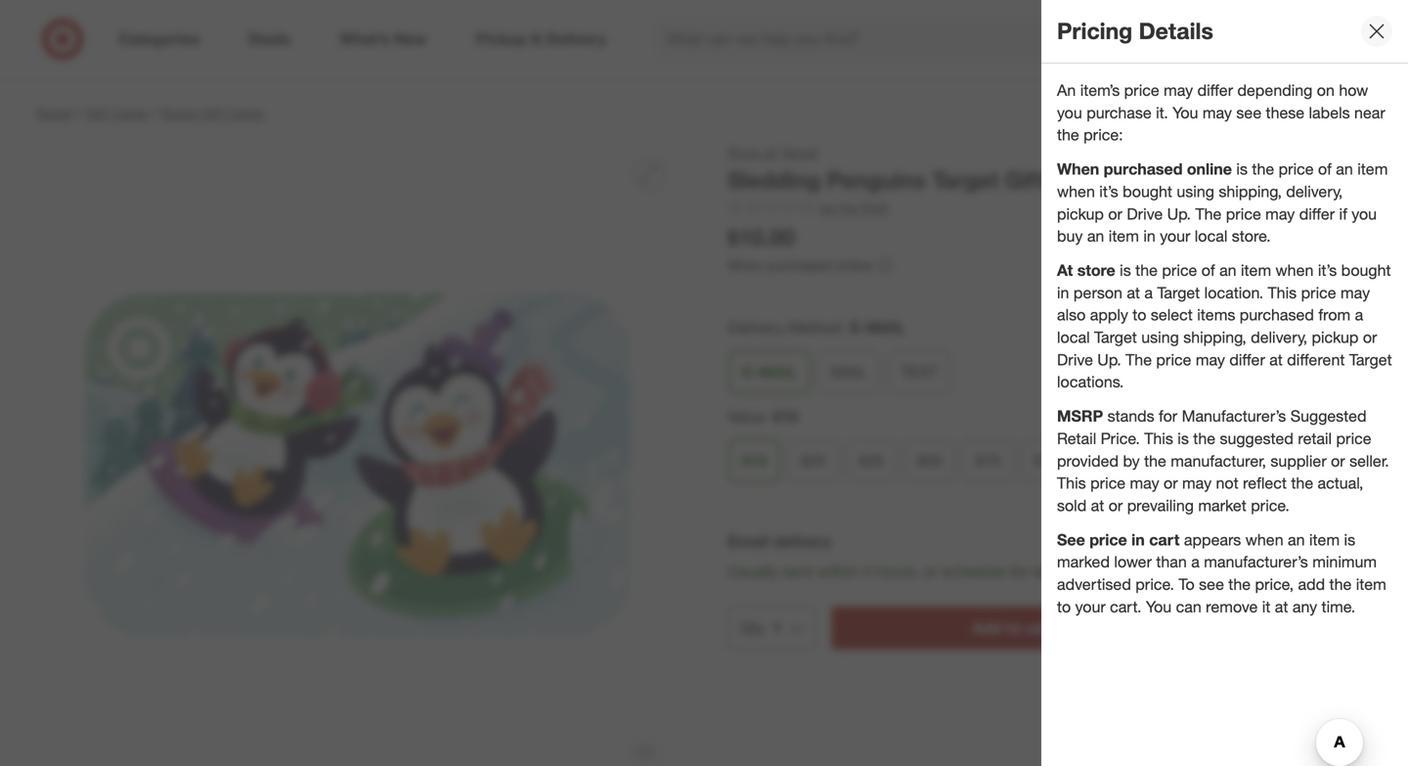 Task type: vqa. For each thing, say whether or not it's contained in the screenshot.
the topmost bonus
no



Task type: locate. For each thing, give the bounding box(es) containing it.
when inside the appears when an item is marked lower than a manufacturer's minimum advertised price. to see the price, add the item to your cart. you can remove it at any time.
[[1246, 530, 1284, 549]]

it's down price:
[[1100, 182, 1119, 201]]

gift right target link
[[85, 105, 107, 122]]

at up apply on the top right of page
[[1127, 283, 1141, 302]]

bought
[[1123, 182, 1173, 201], [1342, 261, 1392, 280]]

differ down items
[[1230, 350, 1266, 369]]

target / gift cards / target gift cards
[[35, 105, 264, 122]]

the right store
[[1136, 261, 1158, 280]]

purchased for an item's price may differ depending on how you purchase it. you may see these labels near the price:
[[1104, 160, 1183, 179]]

0 horizontal spatial $10
[[743, 451, 768, 470]]

price up it.
[[1125, 81, 1160, 100]]

when inside pricing details dialog
[[1058, 160, 1100, 179]]

using down select at the right of page
[[1142, 328, 1180, 347]]

when purchased online for $10.00
[[728, 257, 873, 274]]

is inside 'is the price of an item when it's bought using shipping, delivery, pickup or drive up. the price may differ if you buy an item in your local store.'
[[1237, 160, 1248, 179]]

1 horizontal spatial purchased
[[1104, 160, 1183, 179]]

by
[[1124, 451, 1140, 470]]

$75
[[976, 451, 1001, 470]]

msrp
[[1058, 407, 1104, 426]]

this up sold
[[1058, 474, 1087, 493]]

to for advertised
[[1058, 597, 1071, 616]]

0 vertical spatial when
[[1058, 160, 1100, 179]]

0 vertical spatial $10
[[773, 407, 798, 426]]

0 vertical spatial group
[[726, 316, 1374, 401]]

online down be the first!
[[836, 257, 873, 274]]

to inside button
[[1007, 618, 1022, 637]]

at inside stands for manufacturer's suggested retail price. this is the suggested retail price provided by the manufacturer, supplier or seller. this price may or may not reflect the actual, sold at or prevailing market price.
[[1092, 496, 1105, 515]]

this
[[1268, 283, 1297, 302], [1145, 429, 1174, 448], [1058, 474, 1087, 493]]

0 horizontal spatial of
[[1202, 261, 1216, 280]]

it's inside 'is the price of an item when it's bought using shipping, delivery, pickup or drive up. the price may differ if you buy an item in your local store.'
[[1100, 182, 1119, 201]]

see price in cart
[[1058, 530, 1180, 549]]

may down items
[[1196, 350, 1226, 369]]

labels
[[1310, 103, 1351, 122]]

0 vertical spatial pickup
[[1058, 204, 1105, 223]]

$10 down value $10
[[743, 451, 768, 470]]

for
[[1159, 407, 1178, 426], [1010, 562, 1029, 581]]

at
[[1058, 261, 1074, 280]]

up. inside 'is the price of an item when it's bought using shipping, delivery, pickup or drive up. the price may differ if you buy an item in your local store.'
[[1168, 204, 1192, 223]]

at store
[[1058, 261, 1116, 280]]

in right buy
[[1144, 227, 1156, 246]]

What can we help you find? suggestions appear below search field
[[655, 18, 1142, 61]]

near
[[1355, 103, 1386, 122]]

you inside an item's price may differ depending on how you purchase it. you may see these labels near the price:
[[1173, 103, 1199, 122]]

or inside 'is the price of an item when it's bought using shipping, delivery, pickup or drive up. the price may differ if you buy an item in your local store.'
[[1109, 204, 1123, 223]]

a inside the appears when an item is marked lower than a manufacturer's minimum advertised price. to see the price, add the item to your cart. you can remove it at any time.
[[1192, 552, 1200, 572]]

1 horizontal spatial it's
[[1319, 261, 1338, 280]]

0 vertical spatial when
[[1058, 182, 1096, 201]]

your left store.
[[1161, 227, 1191, 246]]

cart inside button
[[1026, 618, 1057, 637]]

$10.00
[[728, 224, 795, 251]]

1 vertical spatial when purchased online
[[728, 257, 873, 274]]

purchased
[[1104, 160, 1183, 179], [767, 257, 832, 274], [1240, 305, 1315, 324]]

or inside is the price of an item when it's bought in person at a target location. this price may also apply to select items purchased from a local target using shipping, delivery, pickup or drive up. the price may differ at different target locations.
[[1364, 328, 1378, 347]]

1 gift from the left
[[85, 105, 107, 122]]

when
[[1058, 182, 1096, 201], [1276, 261, 1314, 280], [1246, 530, 1284, 549]]

0 vertical spatial drive
[[1127, 204, 1163, 223]]

0 horizontal spatial cards
[[111, 105, 148, 122]]

an inside the appears when an item is marked lower than a manufacturer's minimum advertised price. to see the price, add the item to your cart. you can remove it at any time.
[[1289, 530, 1306, 549]]

item up location.
[[1242, 261, 1272, 280]]

you down an
[[1058, 103, 1083, 122]]

when down $10.00
[[728, 257, 763, 274]]

the down "these"
[[1253, 160, 1275, 179]]

0 vertical spatial it's
[[1100, 182, 1119, 201]]

/ right gift cards link
[[152, 105, 156, 122]]

local inside is the price of an item when it's bought in person at a target location. this price may also apply to select items purchased from a local target using shipping, delivery, pickup or drive up. the price may differ at different target locations.
[[1058, 328, 1091, 347]]

at
[[1127, 283, 1141, 302], [1270, 350, 1283, 369], [1092, 496, 1105, 515], [1276, 597, 1289, 616]]

price. down than
[[1136, 575, 1175, 594]]

$500 link
[[1156, 439, 1215, 482]]

1 horizontal spatial cards
[[227, 105, 264, 122]]

for left later
[[1010, 562, 1029, 581]]

delivery
[[774, 532, 832, 551]]

0 vertical spatial you
[[1058, 103, 1083, 122]]

it.
[[1157, 103, 1169, 122]]

2 vertical spatial purchased
[[1240, 305, 1315, 324]]

mail
[[867, 318, 906, 337], [759, 362, 798, 381], [831, 362, 868, 381]]

purchased inside is the price of an item when it's bought in person at a target location. this price may also apply to select items purchased from a local target using shipping, delivery, pickup or drive up. the price may differ at different target locations.
[[1240, 305, 1315, 324]]

1 vertical spatial differ
[[1300, 204, 1336, 223]]

0 horizontal spatial your
[[1076, 597, 1106, 616]]

online inside pricing details dialog
[[1188, 160, 1233, 179]]

suggested
[[1291, 407, 1367, 426]]

when purchased online down $10.00
[[728, 257, 873, 274]]

$10 inside $10 link
[[743, 451, 768, 470]]

1 horizontal spatial e-
[[851, 318, 867, 337]]

price up 'lower'
[[1090, 530, 1128, 549]]

0 horizontal spatial drive
[[1058, 350, 1094, 369]]

may up store.
[[1266, 204, 1296, 223]]

local down also
[[1058, 328, 1091, 347]]

of
[[1319, 160, 1332, 179], [1202, 261, 1216, 280]]

local left store.
[[1195, 227, 1228, 246]]

0 horizontal spatial for
[[1010, 562, 1029, 581]]

you
[[1058, 103, 1083, 122], [1352, 204, 1378, 223]]

$100 link
[[1022, 439, 1081, 482]]

1 vertical spatial of
[[1202, 261, 1216, 280]]

you right if
[[1352, 204, 1378, 223]]

2 group from the top
[[726, 405, 1374, 490]]

0 horizontal spatial up.
[[1098, 350, 1122, 369]]

online for $10.00
[[836, 257, 873, 274]]

seller.
[[1350, 451, 1390, 470]]

price up store.
[[1227, 204, 1262, 223]]

1 vertical spatial price.
[[1136, 575, 1175, 594]]

the inside 'is the price of an item when it's bought using shipping, delivery, pickup or drive up. the price may differ if you buy an item in your local store.'
[[1253, 160, 1275, 179]]

1 horizontal spatial when
[[1058, 160, 1100, 179]]

may
[[1164, 81, 1194, 100], [1203, 103, 1233, 122], [1266, 204, 1296, 223], [1341, 283, 1371, 302], [1196, 350, 1226, 369], [1131, 474, 1160, 493], [1183, 474, 1212, 493]]

when inside 'is the price of an item when it's bought using shipping, delivery, pickup or drive up. the price may differ if you buy an item in your local store.'
[[1058, 182, 1096, 201]]

this inside is the price of an item when it's bought in person at a target location. this price may also apply to select items purchased from a local target using shipping, delivery, pickup or drive up. the price may differ at different target locations.
[[1268, 283, 1297, 302]]

may up from
[[1341, 283, 1371, 302]]

of inside 'is the price of an item when it's bought using shipping, delivery, pickup or drive up. the price may differ if you buy an item in your local store.'
[[1319, 160, 1332, 179]]

purchased down price:
[[1104, 160, 1183, 179]]

is right store
[[1120, 261, 1132, 280]]

price up from
[[1302, 283, 1337, 302]]

1 vertical spatial in
[[1058, 283, 1070, 302]]

0 vertical spatial you
[[1173, 103, 1199, 122]]

price up "seller."
[[1337, 429, 1372, 448]]

online
[[1188, 160, 1233, 179], [836, 257, 873, 274]]

bought inside is the price of an item when it's bought in person at a target location. this price may also apply to select items purchased from a local target using shipping, delivery, pickup or drive up. the price may differ at different target locations.
[[1342, 261, 1392, 280]]

this right location.
[[1268, 283, 1297, 302]]

your down advertised
[[1076, 597, 1106, 616]]

$50
[[918, 451, 943, 470]]

pickup down from
[[1312, 328, 1359, 347]]

text
[[901, 362, 938, 381]]

0 horizontal spatial purchased
[[767, 257, 832, 274]]

1 horizontal spatial the
[[1196, 204, 1222, 223]]

of up location.
[[1202, 261, 1216, 280]]

e- down delivery
[[743, 362, 759, 381]]

the up the remove
[[1229, 575, 1251, 594]]

you inside 'is the price of an item when it's bought using shipping, delivery, pickup or drive up. the price may differ if you buy an item in your local store.'
[[1352, 204, 1378, 223]]

$10
[[773, 407, 798, 426], [743, 451, 768, 470]]

shop all target sledding penguins target giftcard
[[728, 144, 1096, 194]]

1 / from the left
[[77, 105, 81, 122]]

an
[[1058, 81, 1076, 100]]

1 horizontal spatial bought
[[1342, 261, 1392, 280]]

drive
[[1127, 204, 1163, 223], [1058, 350, 1094, 369]]

0 vertical spatial purchased
[[1104, 160, 1183, 179]]

penguins
[[827, 166, 926, 194]]

0 horizontal spatial e-
[[743, 362, 759, 381]]

your inside 'is the price of an item when it's bought using shipping, delivery, pickup or drive up. the price may differ if you buy an item in your local store.'
[[1161, 227, 1191, 246]]

cart
[[1150, 530, 1180, 549], [1026, 618, 1057, 637]]

shipping,
[[1219, 182, 1283, 201], [1184, 328, 1247, 347]]

1 vertical spatial it's
[[1319, 261, 1338, 280]]

a right from
[[1356, 305, 1364, 324]]

be the first!
[[820, 199, 889, 216]]

1 horizontal spatial this
[[1145, 429, 1174, 448]]

cart up than
[[1150, 530, 1180, 549]]

1 horizontal spatial local
[[1195, 227, 1228, 246]]

advertised
[[1058, 575, 1132, 594]]

pickup up buy
[[1058, 204, 1105, 223]]

locations.
[[1058, 372, 1125, 392]]

any
[[1293, 597, 1318, 616]]

1 horizontal spatial your
[[1161, 227, 1191, 246]]

email
[[728, 532, 769, 551]]

1 vertical spatial online
[[836, 257, 873, 274]]

the inside is the price of an item when it's bought in person at a target location. this price may also apply to select items purchased from a local target using shipping, delivery, pickup or drive up. the price may differ at different target locations.
[[1126, 350, 1153, 369]]

a up select at the right of page
[[1145, 283, 1154, 302]]

1 horizontal spatial see
[[1237, 103, 1262, 122]]

add to cart
[[973, 618, 1057, 637]]

0 vertical spatial in
[[1144, 227, 1156, 246]]

2 vertical spatial differ
[[1230, 350, 1266, 369]]

0 vertical spatial cart
[[1150, 530, 1180, 549]]

1 horizontal spatial drive
[[1127, 204, 1163, 223]]

the down apply on the top right of page
[[1126, 350, 1153, 369]]

shipping, down items
[[1184, 328, 1247, 347]]

1 vertical spatial group
[[726, 405, 1374, 490]]

reflect
[[1244, 474, 1287, 493]]

differ inside an item's price may differ depending on how you purchase it. you may see these labels near the price:
[[1198, 81, 1234, 100]]

shipping, up store.
[[1219, 182, 1283, 201]]

item up store
[[1109, 227, 1140, 246]]

when inside is the price of an item when it's bought in person at a target location. this price may also apply to select items purchased from a local target using shipping, delivery, pickup or drive up. the price may differ at different target locations.
[[1276, 261, 1314, 280]]

item's
[[1081, 81, 1120, 100]]

0 horizontal spatial it's
[[1100, 182, 1119, 201]]

see
[[1237, 103, 1262, 122], [1200, 575, 1225, 594]]

1 vertical spatial for
[[1010, 562, 1029, 581]]

0 vertical spatial price.
[[1252, 496, 1290, 515]]

price.
[[1101, 429, 1141, 448]]

add
[[1299, 575, 1326, 594]]

an up 'manufacturer's'
[[1289, 530, 1306, 549]]

1 vertical spatial you
[[1147, 597, 1172, 616]]

1 horizontal spatial you
[[1173, 103, 1199, 122]]

to
[[1179, 575, 1195, 594]]

email delivery
[[728, 532, 832, 551]]

a right than
[[1192, 552, 1200, 572]]

1 vertical spatial a
[[1356, 305, 1364, 324]]

price. inside stands for manufacturer's suggested retail price. this is the suggested retail price provided by the manufacturer, supplier or seller. this price may or may not reflect the actual, sold at or prevailing market price.
[[1252, 496, 1290, 515]]

you inside the appears when an item is marked lower than a manufacturer's minimum advertised price. to see the price, add the item to your cart. you can remove it at any time.
[[1147, 597, 1172, 616]]

to for at
[[1133, 305, 1147, 324]]

it's for item
[[1100, 182, 1119, 201]]

to right apply on the top right of page
[[1133, 305, 1147, 324]]

bought inside 'is the price of an item when it's bought using shipping, delivery, pickup or drive up. the price may differ if you buy an item in your local store.'
[[1123, 182, 1173, 201]]

0 vertical spatial when purchased online
[[1058, 160, 1233, 179]]

the inside is the price of an item when it's bought in person at a target location. this price may also apply to select items purchased from a local target using shipping, delivery, pickup or drive up. the price may differ at different target locations.
[[1136, 261, 1158, 280]]

1 vertical spatial pickup
[[1312, 328, 1359, 347]]

group
[[726, 316, 1374, 401], [726, 405, 1374, 490]]

1 vertical spatial the
[[1126, 350, 1153, 369]]

price.
[[1252, 496, 1290, 515], [1136, 575, 1175, 594]]

0 vertical spatial the
[[1196, 204, 1222, 223]]

differ left 'depending'
[[1198, 81, 1234, 100]]

$20
[[801, 451, 826, 470]]

bought for a
[[1342, 261, 1392, 280]]

your inside the appears when an item is marked lower than a manufacturer's minimum advertised price. to see the price, add the item to your cart. you can remove it at any time.
[[1076, 597, 1106, 616]]

differ inside 'is the price of an item when it's bought using shipping, delivery, pickup or drive up. the price may differ if you buy an item in your local store.'
[[1300, 204, 1336, 223]]

value up $10 link
[[728, 407, 765, 426]]

0 vertical spatial using
[[1177, 182, 1215, 201]]

group containing value
[[726, 405, 1374, 490]]

shipping, inside 'is the price of an item when it's bought using shipping, delivery, pickup or drive up. the price may differ if you buy an item in your local store.'
[[1219, 182, 1283, 201]]

select
[[1151, 305, 1193, 324]]

0 horizontal spatial when
[[728, 257, 763, 274]]

online down an item's price may differ depending on how you purchase it. you may see these labels near the price:
[[1188, 160, 1233, 179]]

1 horizontal spatial a
[[1192, 552, 1200, 572]]

1 horizontal spatial of
[[1319, 160, 1332, 179]]

when purchased online inside pricing details dialog
[[1058, 160, 1233, 179]]

a
[[1145, 283, 1154, 302], [1356, 305, 1364, 324], [1192, 552, 1200, 572]]

you left can
[[1147, 597, 1172, 616]]

the left price:
[[1058, 125, 1080, 145]]

price. down reflect
[[1252, 496, 1290, 515]]

to inside the appears when an item is marked lower than a manufacturer's minimum advertised price. to see the price, add the item to your cart. you can remove it at any time.
[[1058, 597, 1071, 616]]

the inside 'is the price of an item when it's bought using shipping, delivery, pickup or drive up. the price may differ if you buy an item in your local store.'
[[1196, 204, 1222, 223]]

or up suggested
[[1364, 328, 1378, 347]]

0 vertical spatial your
[[1161, 227, 1191, 246]]

1 vertical spatial using
[[1142, 328, 1180, 347]]

in up 'lower'
[[1132, 530, 1145, 549]]

differ left if
[[1300, 204, 1336, 223]]

from
[[1319, 305, 1351, 324]]

up.
[[1168, 204, 1192, 223], [1098, 350, 1122, 369]]

1 horizontal spatial up.
[[1168, 204, 1192, 223]]

supplier
[[1271, 451, 1327, 470]]

0 horizontal spatial gift
[[85, 105, 107, 122]]

may right it.
[[1203, 103, 1233, 122]]

0 horizontal spatial when purchased online
[[728, 257, 873, 274]]

1 vertical spatial cart
[[1026, 618, 1057, 637]]

0 vertical spatial differ
[[1198, 81, 1234, 100]]

1 horizontal spatial pickup
[[1312, 328, 1359, 347]]

0 vertical spatial shipping,
[[1219, 182, 1283, 201]]

at right sold
[[1092, 496, 1105, 515]]

0 horizontal spatial bought
[[1123, 182, 1173, 201]]

to inside is the price of an item when it's bought in person at a target location. this price may also apply to select items purchased from a local target using shipping, delivery, pickup or drive up. the price may differ at different target locations.
[[1133, 305, 1147, 324]]

lower
[[1115, 552, 1152, 572]]

1 horizontal spatial price.
[[1252, 496, 1290, 515]]

target left gift cards link
[[35, 105, 73, 122]]

bought up from
[[1342, 261, 1392, 280]]

1 vertical spatial delivery,
[[1252, 328, 1308, 347]]

at inside the appears when an item is marked lower than a manufacturer's minimum advertised price. to see the price, add the item to your cart. you can remove it at any time.
[[1276, 597, 1289, 616]]

0 vertical spatial for
[[1159, 407, 1178, 426]]

1 horizontal spatial /
[[152, 105, 156, 122]]

/ right target link
[[77, 105, 81, 122]]

is inside stands for manufacturer's suggested retail price. this is the suggested retail price provided by the manufacturer, supplier or seller. this price may or may not reflect the actual, sold at or prevailing market price.
[[1178, 429, 1190, 448]]

0 horizontal spatial the
[[1126, 350, 1153, 369]]

purchased down location.
[[1240, 305, 1315, 324]]

how
[[1340, 81, 1369, 100]]

0 horizontal spatial /
[[77, 105, 81, 122]]

it's up from
[[1319, 261, 1338, 280]]

is the price of an item when it's bought using shipping, delivery, pickup or drive up. the price may differ if you buy an item in your local store.
[[1058, 160, 1389, 246]]

an up if
[[1337, 160, 1354, 179]]

0 vertical spatial see
[[1237, 103, 1262, 122]]

when down price:
[[1058, 160, 1100, 179]]

cart inside pricing details dialog
[[1150, 530, 1180, 549]]

of down labels
[[1319, 160, 1332, 179]]

online for an item's price may differ depending on how you purchase it. you may see these labels near the price:
[[1188, 160, 1233, 179]]

0 horizontal spatial value
[[728, 407, 765, 426]]

using down an item's price may differ depending on how you purchase it. you may see these labels near the price:
[[1177, 182, 1215, 201]]

an
[[1337, 160, 1354, 179], [1088, 227, 1105, 246], [1220, 261, 1237, 280], [1289, 530, 1306, 549]]

gift right gift cards link
[[201, 105, 223, 122]]

it's inside is the price of an item when it's bought in person at a target location. this price may also apply to select items purchased from a local target using shipping, delivery, pickup or drive up. the price may differ at different target locations.
[[1319, 261, 1338, 280]]

market
[[1199, 496, 1247, 515]]

custom value
[[1236, 451, 1333, 470]]

purchased for $10.00
[[767, 257, 832, 274]]

target gift cards link
[[160, 105, 264, 122]]

target link
[[35, 105, 73, 122]]

local
[[1195, 227, 1228, 246], [1058, 328, 1091, 347]]

2 horizontal spatial this
[[1268, 283, 1297, 302]]

pickup inside is the price of an item when it's bought in person at a target location. this price may also apply to select items purchased from a local target using shipping, delivery, pickup or drive up. the price may differ at different target locations.
[[1312, 328, 1359, 347]]

target right gift cards link
[[160, 105, 197, 122]]

0 vertical spatial this
[[1268, 283, 1297, 302]]

price,
[[1256, 575, 1294, 594]]

value down retail
[[1295, 451, 1333, 470]]

1 horizontal spatial online
[[1188, 160, 1233, 179]]

to right add
[[1007, 618, 1022, 637]]

1 vertical spatial shipping,
[[1184, 328, 1247, 347]]

0 vertical spatial bought
[[1123, 182, 1173, 201]]

an right buy
[[1088, 227, 1105, 246]]

of inside is the price of an item when it's bought in person at a target location. this price may also apply to select items purchased from a local target using shipping, delivery, pickup or drive up. the price may differ at different target locations.
[[1202, 261, 1216, 280]]

store
[[1078, 261, 1116, 280]]

to down advertised
[[1058, 597, 1071, 616]]

1 vertical spatial you
[[1352, 204, 1378, 223]]

mail down delivery method e-mail
[[831, 362, 868, 381]]

item down near
[[1358, 160, 1389, 179]]

cart right add
[[1026, 618, 1057, 637]]

2 vertical spatial a
[[1192, 552, 1200, 572]]

stands
[[1108, 407, 1155, 426]]

the
[[1196, 204, 1222, 223], [1126, 350, 1153, 369]]

0 vertical spatial local
[[1195, 227, 1228, 246]]

1 horizontal spatial cart
[[1150, 530, 1180, 549]]

be the first! link
[[728, 198, 889, 218]]

2 horizontal spatial a
[[1356, 305, 1364, 324]]

0 horizontal spatial cart
[[1026, 618, 1057, 637]]

1 horizontal spatial you
[[1352, 204, 1378, 223]]

$10 down e-mail link
[[773, 407, 798, 426]]

at left different
[[1270, 350, 1283, 369]]

see
[[1058, 530, 1086, 549]]

is down an item's price may differ depending on how you purchase it. you may see these labels near the price:
[[1237, 160, 1248, 179]]

$25 link
[[847, 439, 897, 482]]

is inside is the price of an item when it's bought in person at a target location. this price may also apply to select items purchased from a local target using shipping, delivery, pickup or drive up. the price may differ at different target locations.
[[1120, 261, 1132, 280]]

1 horizontal spatial to
[[1058, 597, 1071, 616]]

1 horizontal spatial for
[[1159, 407, 1178, 426]]

1 vertical spatial up.
[[1098, 350, 1122, 369]]

1 group from the top
[[726, 316, 1374, 401]]

is up minimum
[[1345, 530, 1356, 549]]

0 horizontal spatial online
[[836, 257, 873, 274]]

on
[[1318, 81, 1335, 100]]

1 vertical spatial purchased
[[767, 257, 832, 274]]

0 vertical spatial e-
[[851, 318, 867, 337]]

0 vertical spatial up.
[[1168, 204, 1192, 223]]

2 gift from the left
[[201, 105, 223, 122]]

or up store
[[1109, 204, 1123, 223]]

for right stands
[[1159, 407, 1178, 426]]

cards
[[111, 105, 148, 122], [227, 105, 264, 122]]

when for purchased
[[1276, 261, 1314, 280]]

item
[[1358, 160, 1389, 179], [1109, 227, 1140, 246], [1242, 261, 1272, 280], [1310, 530, 1340, 549], [1357, 575, 1387, 594]]



Task type: describe. For each thing, give the bounding box(es) containing it.
than
[[1157, 552, 1188, 572]]

add to cart button
[[832, 606, 1198, 649]]

all
[[764, 144, 778, 161]]

target left giftcard at the right top
[[933, 166, 999, 194]]

the up manufacturer,
[[1194, 429, 1216, 448]]

different
[[1288, 350, 1346, 369]]

2 vertical spatial in
[[1132, 530, 1145, 549]]

$25
[[859, 451, 884, 470]]

local inside 'is the price of an item when it's bought using shipping, delivery, pickup or drive up. the price may differ if you buy an item in your local store.'
[[1195, 227, 1228, 246]]

suggested
[[1221, 429, 1294, 448]]

delivery method e-mail
[[728, 318, 906, 337]]

may up it.
[[1164, 81, 1194, 100]]

item up minimum
[[1310, 530, 1340, 549]]

method
[[789, 318, 843, 337]]

item inside is the price of an item when it's bought in person at a target location. this price may also apply to select items purchased from a local target using shipping, delivery, pickup or drive up. the price may differ at different target locations.
[[1242, 261, 1272, 280]]

text link
[[888, 351, 951, 394]]

it's for from
[[1319, 261, 1338, 280]]

may down by
[[1131, 474, 1160, 493]]

bought for in
[[1123, 182, 1173, 201]]

target up select at the right of page
[[1158, 283, 1201, 302]]

apply
[[1091, 305, 1129, 324]]

price up select at the right of page
[[1163, 261, 1198, 280]]

1 vertical spatial this
[[1145, 429, 1174, 448]]

minimum
[[1313, 552, 1378, 572]]

search button
[[1128, 18, 1175, 65]]

in inside is the price of an item when it's bought in person at a target location. this price may also apply to select items purchased from a local target using shipping, delivery, pickup or drive up. the price may differ at different target locations.
[[1058, 283, 1070, 302]]

price:
[[1084, 125, 1124, 145]]

depending
[[1238, 81, 1313, 100]]

an inside is the price of an item when it's bought in person at a target location. this price may also apply to select items purchased from a local target using shipping, delivery, pickup or drive up. the price may differ at different target locations.
[[1220, 261, 1237, 280]]

these
[[1267, 103, 1305, 122]]

time.
[[1322, 597, 1356, 616]]

or up prevailing
[[1164, 474, 1179, 493]]

price. inside the appears when an item is marked lower than a manufacturer's minimum advertised price. to see the price, add the item to your cart. you can remove it at any time.
[[1136, 575, 1175, 594]]

drive inside 'is the price of an item when it's bought using shipping, delivery, pickup or drive up. the price may differ if you buy an item in your local store.'
[[1127, 204, 1163, 223]]

in inside 'is the price of an item when it's bought using shipping, delivery, pickup or drive up. the price may differ if you buy an item in your local store.'
[[1144, 227, 1156, 246]]

$20 link
[[788, 439, 839, 482]]

retail
[[1299, 429, 1333, 448]]

the inside an item's price may differ depending on how you purchase it. you may see these labels near the price:
[[1058, 125, 1080, 145]]

manufacturer's
[[1205, 552, 1309, 572]]

if
[[1340, 204, 1348, 223]]

not
[[1217, 474, 1239, 493]]

is inside the appears when an item is marked lower than a manufacturer's minimum advertised price. to see the price, add the item to your cart. you can remove it at any time.
[[1345, 530, 1356, 549]]

$500
[[1169, 451, 1203, 470]]

the right be
[[839, 199, 859, 216]]

value inside custom value link
[[1295, 451, 1333, 470]]

manufacturer's
[[1182, 407, 1287, 426]]

delivery
[[728, 318, 784, 337]]

schedule
[[942, 562, 1006, 581]]

value $10
[[728, 407, 798, 426]]

you inside an item's price may differ depending on how you purchase it. you may see these labels near the price:
[[1058, 103, 1083, 122]]

prevailing
[[1128, 496, 1195, 515]]

mail up text at the top right of page
[[867, 318, 906, 337]]

pickup inside 'is the price of an item when it's bought using shipping, delivery, pickup or drive up. the price may differ if you buy an item in your local store.'
[[1058, 204, 1105, 223]]

$50 link
[[905, 439, 956, 482]]

or up actual,
[[1332, 451, 1346, 470]]

person
[[1074, 283, 1123, 302]]

the up time. in the bottom right of the page
[[1330, 575, 1352, 594]]

2 / from the left
[[152, 105, 156, 122]]

group containing delivery method
[[726, 316, 1374, 401]]

0 vertical spatial a
[[1145, 283, 1154, 302]]

mail up value $10
[[759, 362, 798, 381]]

target right all
[[781, 144, 819, 161]]

usually
[[728, 562, 779, 581]]

delivery, inside is the price of an item when it's bought in person at a target location. this price may also apply to select items purchased from a local target using shipping, delivery, pickup or drive up. the price may differ at different target locations.
[[1252, 328, 1308, 347]]

search
[[1128, 31, 1175, 50]]

using inside is the price of an item when it's bought in person at a target location. this price may also apply to select items purchased from a local target using shipping, delivery, pickup or drive up. the price may differ at different target locations.
[[1142, 328, 1180, 347]]

e-mail link
[[730, 351, 811, 394]]

target down apply on the top right of page
[[1095, 328, 1138, 347]]

$100
[[1035, 451, 1068, 470]]

see inside an item's price may differ depending on how you purchase it. you may see these labels near the price:
[[1237, 103, 1262, 122]]

price inside an item's price may differ depending on how you purchase it. you may see these labels near the price:
[[1125, 81, 1160, 100]]

delivery, inside 'is the price of an item when it's bought using shipping, delivery, pickup or drive up. the price may differ if you buy an item in your local store.'
[[1287, 182, 1344, 201]]

$10 link
[[730, 439, 780, 482]]

usually sent within 4 hours, or schedule for later
[[728, 562, 1064, 581]]

be
[[820, 199, 836, 216]]

is the price of an item when it's bought in person at a target location. this price may also apply to select items purchased from a local target using shipping, delivery, pickup or drive up. the price may differ at different target locations.
[[1058, 261, 1393, 392]]

2 vertical spatial this
[[1058, 474, 1087, 493]]

provided
[[1058, 451, 1119, 470]]

of for you
[[1319, 160, 1332, 179]]

1 cards from the left
[[111, 105, 148, 122]]

pricing details dialog
[[1042, 0, 1409, 766]]

when for an item's price may differ depending on how you purchase it. you may see these labels near the price:
[[1058, 160, 1100, 179]]

manufacturer,
[[1171, 451, 1267, 470]]

the down supplier
[[1292, 474, 1314, 493]]

1 horizontal spatial $10
[[773, 407, 798, 426]]

or right the hours,
[[924, 562, 938, 581]]

appears when an item is marked lower than a manufacturer's minimum advertised price. to see the price, add the item to your cart. you can remove it at any time.
[[1058, 530, 1387, 616]]

price down $200
[[1091, 474, 1126, 493]]

pricing
[[1058, 17, 1133, 45]]

remove
[[1206, 597, 1258, 616]]

when purchased online for an item's price may differ depending on how you purchase it. you may see these labels near the price:
[[1058, 160, 1233, 179]]

target right different
[[1350, 350, 1393, 369]]

price down select at the right of page
[[1157, 350, 1192, 369]]

mail link
[[818, 351, 880, 394]]

0 vertical spatial value
[[728, 407, 765, 426]]

when for $10.00
[[728, 257, 763, 274]]

later
[[1033, 562, 1064, 581]]

appears
[[1185, 530, 1242, 549]]

differ inside is the price of an item when it's bought in person at a target location. this price may also apply to select items purchased from a local target using shipping, delivery, pickup or drive up. the price may differ at different target locations.
[[1230, 350, 1266, 369]]

$200
[[1102, 451, 1135, 470]]

first!
[[863, 199, 889, 216]]

sledding penguins target giftcard, 1 of 2 image
[[35, 143, 681, 766]]

4
[[863, 562, 872, 581]]

shipping, inside is the price of an item when it's bought in person at a target location. this price may also apply to select items purchased from a local target using shipping, delivery, pickup or drive up. the price may differ at different target locations.
[[1184, 328, 1247, 347]]

sold
[[1058, 496, 1087, 515]]

custom
[[1236, 451, 1291, 470]]

hours,
[[876, 562, 919, 581]]

an item's price may differ depending on how you purchase it. you may see these labels near the price:
[[1058, 81, 1386, 145]]

details
[[1139, 17, 1214, 45]]

it
[[1263, 597, 1271, 616]]

of for select
[[1202, 261, 1216, 280]]

sent
[[783, 562, 813, 581]]

can
[[1177, 597, 1202, 616]]

using inside 'is the price of an item when it's bought using shipping, delivery, pickup or drive up. the price may differ if you buy an item in your local store.'
[[1177, 182, 1215, 201]]

store.
[[1233, 227, 1271, 246]]

$75 link
[[963, 439, 1014, 482]]

cart.
[[1111, 597, 1142, 616]]

see inside the appears when an item is marked lower than a manufacturer's minimum advertised price. to see the price, add the item to your cart. you can remove it at any time.
[[1200, 575, 1225, 594]]

purchase
[[1087, 103, 1152, 122]]

marked
[[1058, 552, 1110, 572]]

when for an
[[1058, 182, 1096, 201]]

2 cards from the left
[[227, 105, 264, 122]]

price down "these"
[[1279, 160, 1315, 179]]

within
[[818, 562, 859, 581]]

for inside stands for manufacturer's suggested retail price. this is the suggested retail price provided by the manufacturer, supplier or seller. this price may or may not reflect the actual, sold at or prevailing market price.
[[1159, 407, 1178, 426]]

custom value link
[[1223, 439, 1345, 482]]

up. inside is the price of an item when it's bought in person at a target location. this price may also apply to select items purchased from a local target using shipping, delivery, pickup or drive up. the price may differ at different target locations.
[[1098, 350, 1122, 369]]

the right by
[[1145, 451, 1167, 470]]

item down minimum
[[1357, 575, 1387, 594]]

may down $500
[[1183, 474, 1212, 493]]

may inside 'is the price of an item when it's bought using shipping, delivery, pickup or drive up. the price may differ if you buy an item in your local store.'
[[1266, 204, 1296, 223]]

or up see price in cart
[[1109, 496, 1123, 515]]

1 vertical spatial e-
[[743, 362, 759, 381]]

drive inside is the price of an item when it's bought in person at a target location. this price may also apply to select items purchased from a local target using shipping, delivery, pickup or drive up. the price may differ at different target locations.
[[1058, 350, 1094, 369]]

add
[[973, 618, 1002, 637]]

shop
[[728, 144, 760, 161]]



